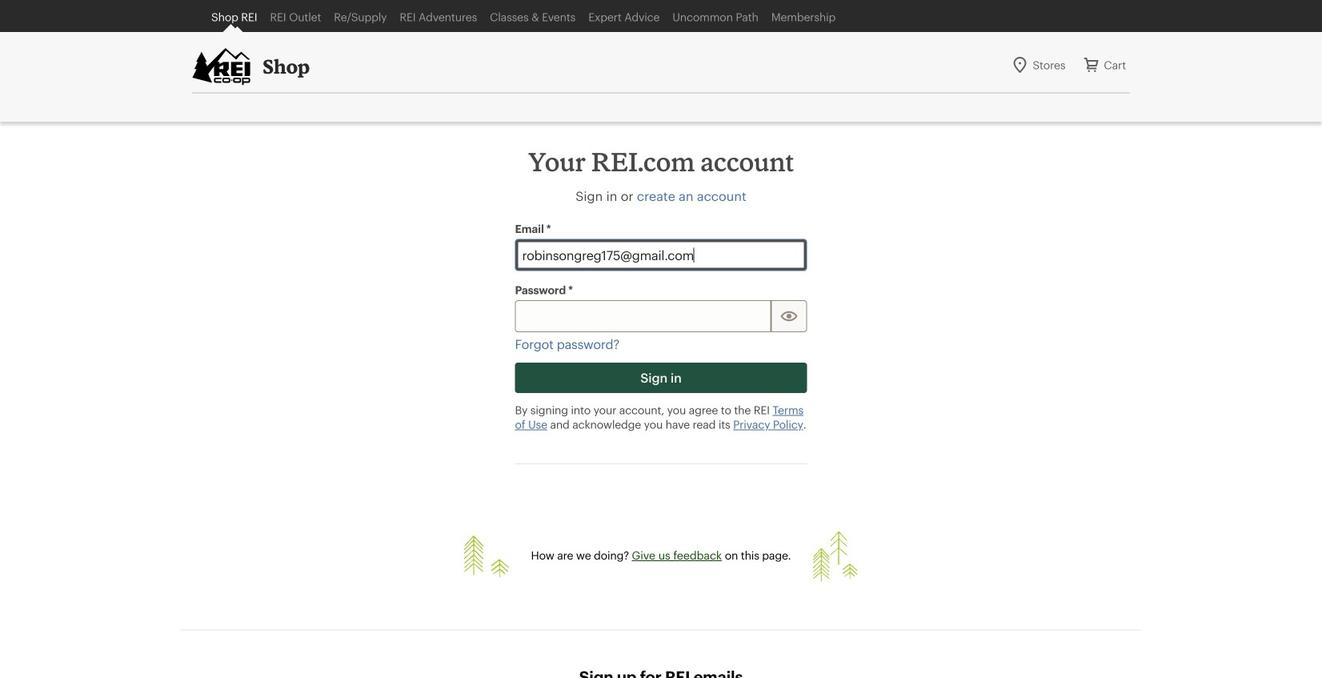 Task type: vqa. For each thing, say whether or not it's contained in the screenshot.
banner
yes



Task type: locate. For each thing, give the bounding box(es) containing it.
footer
[[0, 484, 1323, 678]]

1 horizontal spatial  image
[[814, 532, 858, 582]]

 image
[[464, 532, 509, 582], [814, 532, 858, 582]]

None email field
[[515, 239, 808, 271]]

0 horizontal spatial  image
[[464, 532, 509, 582]]

banner
[[0, 0, 1323, 122]]

None password field
[[515, 300, 772, 332]]



Task type: describe. For each thing, give the bounding box(es) containing it.
show password image
[[780, 306, 800, 326]]

go to rei.com home page image
[[192, 47, 251, 86]]

1  image from the left
[[464, 532, 509, 582]]

2  image from the left
[[814, 532, 858, 582]]



